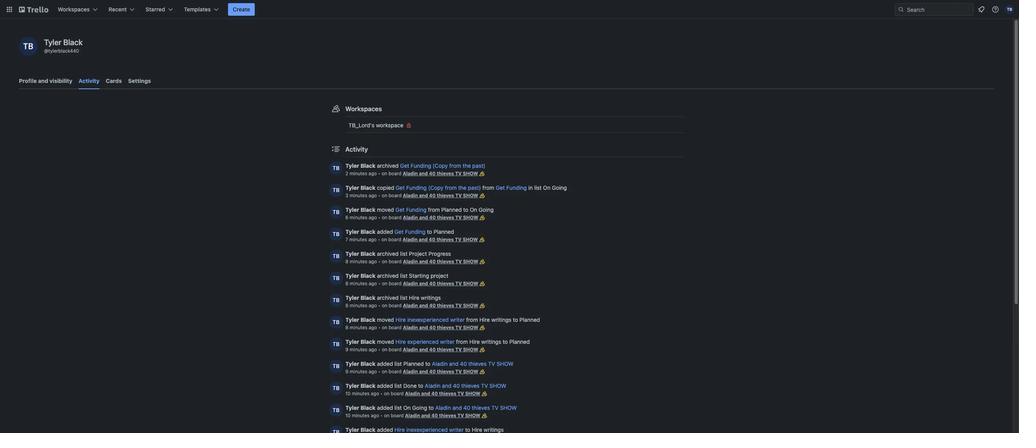 Task type: locate. For each thing, give the bounding box(es) containing it.
list for starting
[[400, 273, 408, 279]]

2 added from the top
[[377, 361, 393, 367]]

3 8 minutes ago • on board aladin and 40 thieves tv show from the top
[[345, 303, 478, 309]]

3 added from the top
[[377, 383, 393, 389]]

1 vertical spatial the
[[458, 184, 467, 191]]

2 vertical spatial get funding link
[[395, 228, 426, 235]]

0 vertical spatial moved
[[377, 206, 394, 213]]

1 vertical spatial past)
[[468, 184, 481, 191]]

black for tyler black archived get funding (copy from the past)
[[361, 162, 376, 169]]

list left project at bottom left
[[400, 250, 408, 257]]

9 for added list planned to
[[345, 369, 348, 375]]

aladin down tyler black added get funding to planned
[[403, 237, 418, 243]]

from for tyler black copied get funding (copy from the past) from get funding in list on going
[[445, 184, 457, 191]]

tyler black moved hire experienced writer from hire writings to planned
[[345, 339, 530, 345]]

black
[[63, 38, 83, 47], [361, 162, 376, 169], [361, 184, 376, 191], [361, 206, 376, 213], [361, 228, 376, 235], [361, 250, 376, 257], [361, 273, 376, 279], [361, 295, 376, 301], [361, 317, 376, 323], [361, 339, 376, 345], [361, 361, 376, 367], [361, 383, 376, 389], [361, 405, 376, 411]]

past) for tyler black archived get funding (copy from the past)
[[472, 162, 486, 169]]

list for on
[[395, 405, 402, 411]]

0 horizontal spatial workspaces
[[58, 6, 90, 13]]

settings link
[[128, 74, 151, 88]]

1 added from the top
[[377, 228, 393, 235]]

tyler
[[44, 38, 61, 47], [345, 162, 359, 169], [345, 184, 359, 191], [345, 206, 359, 213], [345, 228, 359, 235], [345, 250, 359, 257], [345, 273, 359, 279], [345, 295, 359, 301], [345, 317, 359, 323], [345, 339, 359, 345], [345, 361, 359, 367], [345, 383, 359, 389], [345, 405, 359, 411]]

moved for get funding
[[377, 206, 394, 213]]

get funding (copy from the past) link up tyler black copied get funding (copy from the past) from get funding in list on going in the top of the page
[[400, 162, 486, 169]]

funding for tyler black moved get funding from planned to on going
[[406, 206, 427, 213]]

recent button
[[104, 3, 139, 16]]

starting
[[409, 273, 429, 279]]

get funding link up 6 minutes ago • on board aladin and 40 thieves tv show
[[396, 206, 427, 213]]

added for funding
[[377, 228, 393, 235]]

6 tyler black (tylerblack440) image from the top
[[330, 404, 342, 417]]

1 archived from the top
[[377, 162, 399, 169]]

list down tyler black added list done to aladin and 40 thieves tv show
[[395, 405, 402, 411]]

1 vertical spatial get funding (copy from the past) link
[[396, 184, 481, 191]]

on down tyler black copied get funding (copy from the past) from get funding in list on going in the top of the page
[[470, 206, 477, 213]]

tyler black archived list starting project
[[345, 273, 449, 279]]

ago for all members of the workspace can see and edit this board. image associated with from hire writings to planned
[[369, 347, 377, 353]]

the for copied
[[458, 184, 467, 191]]

0 vertical spatial get funding link
[[496, 184, 527, 191]]

1 vertical spatial moved
[[377, 317, 394, 323]]

get up 6 minutes ago • on board aladin and 40 thieves tv show
[[396, 206, 405, 213]]

black inside tyler black @ tylerblack440
[[63, 38, 83, 47]]

list for planned
[[395, 361, 402, 367]]

9 minutes ago • on board aladin and 40 thieves tv show down experienced
[[345, 347, 478, 353]]

list left the starting
[[400, 273, 408, 279]]

2 vertical spatial on
[[403, 405, 411, 411]]

9 down 9 minutes ago "link"
[[345, 369, 348, 375]]

2 moved from the top
[[377, 317, 394, 323]]

10 minutes ago • on board aladin and 40 thieves tv show for done
[[345, 391, 481, 397]]

8 minutes ago • on board aladin and 40 thieves tv show down tyler black archived list hire writings
[[345, 303, 478, 309]]

3 tyler black (tylerblack440) image from the top
[[330, 272, 342, 285]]

(copy up 3 minutes ago • on board aladin and 40 thieves tv show
[[428, 184, 444, 191]]

8 minutes ago • on board aladin and 40 thieves tv show down inexexperienced on the left of the page
[[345, 325, 478, 331]]

on
[[543, 184, 551, 191], [470, 206, 477, 213], [403, 405, 411, 411]]

0 vertical spatial 10 minutes ago • on board aladin and 40 thieves tv show
[[345, 391, 481, 397]]

on
[[382, 171, 387, 177], [382, 193, 387, 199], [382, 215, 387, 221], [382, 237, 387, 243], [382, 259, 387, 265], [382, 281, 387, 287], [382, 303, 387, 309], [382, 325, 387, 331], [382, 347, 387, 353], [382, 369, 387, 375], [384, 391, 390, 397], [384, 413, 390, 419]]

tyler black (tylerblack440) image for added list planned to
[[330, 360, 342, 373]]

tyler for tyler black copied get funding (copy from the past) from get funding in list on going
[[345, 184, 359, 191]]

ago for from planned to on going's all members of the workspace can see and edit this board. image
[[369, 215, 377, 221]]

done
[[403, 383, 417, 389]]

past)
[[472, 162, 486, 169], [468, 184, 481, 191]]

get up 7 minutes ago • on board aladin and 40 thieves tv show
[[395, 228, 404, 235]]

1 9 from the top
[[345, 347, 348, 353]]

(copy up tyler black copied get funding (copy from the past) from get funding in list on going in the top of the page
[[433, 162, 448, 169]]

0 vertical spatial going
[[552, 184, 567, 191]]

black for tyler black moved hire inexexperienced writer from hire writings to planned
[[361, 317, 376, 323]]

9
[[345, 347, 348, 353], [345, 369, 348, 375]]

8 minutes ago • on board aladin and 40 thieves tv show for project
[[345, 259, 478, 265]]

tyler black added list on going to aladin and 40 thieves tv show
[[345, 405, 517, 411]]

10 minutes ago • on board aladin and 40 thieves tv show down the tyler black added list on going to aladin and 40 thieves tv show on the bottom of page
[[345, 413, 481, 419]]

10 minutes ago • on board aladin and 40 thieves tv show down done
[[345, 391, 481, 397]]

workspaces
[[58, 6, 90, 13], [345, 105, 382, 112]]

get
[[400, 162, 409, 169], [396, 184, 405, 191], [496, 184, 505, 191], [396, 206, 405, 213], [395, 228, 404, 235]]

copied
[[377, 184, 394, 191]]

open information menu image
[[992, 6, 1000, 13]]

get funding (copy from the past) link up 3 minutes ago • on board aladin and 40 thieves tv show
[[396, 184, 481, 191]]

2 vertical spatial writings
[[481, 339, 501, 345]]

1 horizontal spatial going
[[479, 206, 494, 213]]

1 horizontal spatial workspaces
[[345, 105, 382, 112]]

0 vertical spatial the
[[463, 162, 471, 169]]

•
[[378, 171, 380, 177], [378, 193, 381, 199], [378, 215, 381, 221], [378, 237, 380, 243], [378, 259, 381, 265], [378, 281, 381, 287], [378, 303, 381, 309], [378, 325, 381, 331], [378, 347, 381, 353], [378, 369, 381, 375], [381, 391, 383, 397], [381, 413, 383, 419]]

board for to planned's all members of the workspace can see and edit this board. image
[[388, 237, 401, 243]]

4 tyler black (tylerblack440) image from the top
[[330, 360, 342, 373]]

1 9 minutes ago • on board aladin and 40 thieves tv show from the top
[[345, 347, 478, 353]]

profile and visibility link
[[19, 74, 72, 88]]

0 vertical spatial writer
[[450, 317, 465, 323]]

get funding link for from planned to on going
[[396, 206, 427, 213]]

2 horizontal spatial on
[[543, 184, 551, 191]]

black for tyler black archived list starting project
[[361, 273, 376, 279]]

tyler black added list done to aladin and 40 thieves tv show
[[345, 383, 506, 389]]

2 minutes ago link
[[345, 171, 377, 177]]

tb_lord's workspace link
[[345, 119, 684, 132]]

funding up 3 minutes ago • on board aladin and 40 thieves tv show
[[406, 184, 427, 191]]

tyler for tyler black added list done to aladin and 40 thieves tv show
[[345, 383, 359, 389]]

aladin up the tyler black moved get funding from planned to on going
[[403, 193, 418, 199]]

moved down tyler black archived list hire writings
[[377, 317, 394, 323]]

planned
[[441, 206, 462, 213], [434, 228, 454, 235], [520, 317, 540, 323], [509, 339, 530, 345], [403, 361, 424, 367]]

tyler black archived list hire writings
[[345, 295, 441, 301]]

in
[[528, 184, 533, 191]]

get funding link up 7 minutes ago • on board aladin and 40 thieves tv show
[[395, 228, 426, 235]]

archived up tyler black archived list starting project
[[377, 250, 399, 257]]

tyler for tyler black archived list hire writings
[[345, 295, 359, 301]]

tyler black (tylerblack440) image for added list done to
[[330, 382, 342, 395]]

writer for hire inexexperienced writer
[[450, 317, 465, 323]]

0 vertical spatial 9
[[345, 347, 348, 353]]

5 tyler black (tylerblack440) image from the top
[[330, 382, 342, 395]]

1 vertical spatial get funding link
[[396, 206, 427, 213]]

board for all members of the workspace can see and edit this board. icon for from hire writings to planned
[[389, 325, 402, 331]]

tyler for tyler black added list on going to aladin and 40 thieves tv show
[[345, 405, 359, 411]]

1 vertical spatial 10 minutes ago • on board aladin and 40 thieves tv show
[[345, 413, 481, 419]]

1 moved from the top
[[377, 206, 394, 213]]

2 minutes ago • on board aladin and 40 thieves tv show
[[345, 171, 478, 177]]

0 vertical spatial workspaces
[[58, 6, 90, 13]]

archived for funding
[[377, 162, 399, 169]]

to
[[463, 206, 468, 213], [427, 228, 432, 235], [513, 317, 518, 323], [503, 339, 508, 345], [425, 361, 430, 367], [418, 383, 423, 389], [429, 405, 434, 411]]

0 vertical spatial past)
[[472, 162, 486, 169]]

going down tyler black added list done to aladin and 40 thieves tv show
[[412, 405, 427, 411]]

all members of the workspace can see and edit this board. image
[[478, 192, 486, 200], [478, 258, 486, 266], [478, 324, 486, 332], [478, 368, 486, 376], [481, 412, 488, 420]]

all members of the workspace can see and edit this board. image for from hire writings to planned
[[478, 346, 486, 354]]

tyler for tyler black moved hire inexexperienced writer from hire writings to planned
[[345, 317, 359, 323]]

activity up 2 minutes ago link
[[345, 146, 368, 153]]

8
[[345, 259, 348, 265], [345, 281, 348, 287], [345, 303, 348, 309], [345, 325, 348, 331]]

starred
[[146, 6, 165, 13]]

funding up 6 minutes ago • on board aladin and 40 thieves tv show
[[406, 206, 427, 213]]

aladin down experienced
[[403, 347, 418, 353]]

1 vertical spatial (copy
[[428, 184, 444, 191]]

cards
[[106, 77, 122, 84]]

going down tyler black copied get funding (copy from the past) from get funding in list on going in the top of the page
[[479, 206, 494, 213]]

the
[[463, 162, 471, 169], [458, 184, 467, 191]]

1 10 minutes ago • on board aladin and 40 thieves tv show from the top
[[345, 391, 481, 397]]

1 8 from the top
[[345, 259, 348, 265]]

list down the hire experienced writer link
[[395, 361, 402, 367]]

0 vertical spatial 9 minutes ago • on board aladin and 40 thieves tv show
[[345, 347, 478, 353]]

tyler black moved hire inexexperienced writer from hire writings to planned
[[345, 317, 540, 323]]

writer for hire experienced writer
[[440, 339, 455, 345]]

going right in
[[552, 184, 567, 191]]

9 down 8 minutes ago link
[[345, 347, 348, 353]]

sm image
[[405, 122, 413, 129]]

3 archived from the top
[[377, 273, 399, 279]]

from
[[449, 162, 461, 169], [445, 184, 457, 191], [483, 184, 494, 191], [428, 206, 440, 213], [466, 317, 478, 323], [456, 339, 468, 345]]

ago for all members of the workspace can see and edit this board. image related to tyler black added list done to aladin and 40 thieves tv show
[[371, 391, 379, 397]]

inexexperienced
[[407, 317, 449, 323]]

funding
[[411, 162, 431, 169], [406, 184, 427, 191], [506, 184, 527, 191], [406, 206, 427, 213], [405, 228, 426, 235]]

going
[[552, 184, 567, 191], [479, 206, 494, 213], [412, 405, 427, 411]]

tyler black (tylerblack440) image
[[1005, 5, 1015, 14], [19, 37, 38, 56], [330, 162, 342, 175], [330, 206, 342, 219], [330, 250, 342, 263], [330, 294, 342, 307], [330, 316, 342, 329], [330, 338, 342, 351], [330, 426, 342, 433]]

6 minutes ago • on board aladin and 40 thieves tv show
[[345, 215, 478, 221]]

tyler for tyler black archived list starting project
[[345, 273, 359, 279]]

writings
[[421, 295, 441, 301], [491, 317, 512, 323], [481, 339, 501, 345]]

8 minutes ago • on board aladin and 40 thieves tv show
[[345, 259, 478, 265], [345, 281, 478, 287], [345, 303, 478, 309], [345, 325, 478, 331]]

(copy for archived
[[433, 162, 448, 169]]

search image
[[898, 6, 904, 13]]

1 8 minutes ago • on board aladin and 40 thieves tv show from the top
[[345, 259, 478, 265]]

9 minutes ago • on board aladin and 40 thieves tv show up done
[[345, 369, 478, 375]]

9 minutes ago • on board aladin and 40 thieves tv show for added list planned to
[[345, 369, 478, 375]]

get funding link
[[496, 184, 527, 191], [396, 206, 427, 213], [395, 228, 426, 235]]

get up 2 minutes ago • on board aladin and 40 thieves tv show
[[400, 162, 409, 169]]

8 minutes ago link
[[345, 325, 377, 331]]

1 vertical spatial 10
[[345, 413, 351, 419]]

3 8 from the top
[[345, 303, 348, 309]]

writer down tyler black moved hire inexexperienced writer from hire writings to planned
[[440, 339, 455, 345]]

activity
[[79, 77, 99, 84], [345, 146, 368, 153]]

workspaces up tyler black @ tylerblack440
[[58, 6, 90, 13]]

all members of the workspace can see and edit this board. image for from
[[478, 192, 486, 200]]

2 9 minutes ago • on board aladin and 40 thieves tv show from the top
[[345, 369, 478, 375]]

0 vertical spatial activity
[[79, 77, 99, 84]]

tyler inside tyler black @ tylerblack440
[[44, 38, 61, 47]]

tyler black (tylerblack440) image
[[330, 184, 342, 197], [330, 228, 342, 241], [330, 272, 342, 285], [330, 360, 342, 373], [330, 382, 342, 395], [330, 404, 342, 417]]

on right in
[[543, 184, 551, 191]]

tyler for tyler black added get funding to planned
[[345, 228, 359, 235]]

1 vertical spatial 9
[[345, 369, 348, 375]]

funding up 2 minutes ago • on board aladin and 40 thieves tv show
[[411, 162, 431, 169]]

2 archived from the top
[[377, 250, 399, 257]]

1 vertical spatial writings
[[491, 317, 512, 323]]

hire
[[409, 295, 419, 301], [396, 317, 406, 323], [480, 317, 490, 323], [396, 339, 406, 345], [469, 339, 480, 345]]

0 horizontal spatial on
[[403, 405, 411, 411]]

9 minutes ago • on board aladin and 40 thieves tv show for moved
[[345, 347, 478, 353]]

3
[[345, 193, 348, 199]]

project
[[409, 250, 427, 257]]

tb_lord's
[[349, 122, 375, 129]]

10 minutes ago • on board aladin and 40 thieves tv show for on
[[345, 413, 481, 419]]

moved down copied
[[377, 206, 394, 213]]

aladin down done
[[405, 391, 420, 397]]

list down tyler black archived list starting project
[[400, 295, 408, 301]]

tyler black (tylerblack440) image for added list on going to
[[330, 404, 342, 417]]

0 horizontal spatial going
[[412, 405, 427, 411]]

list for hire
[[400, 295, 408, 301]]

tyler black archived list project progress
[[345, 250, 451, 257]]

aladin
[[403, 171, 418, 177], [403, 193, 418, 199], [403, 215, 418, 221], [403, 237, 418, 243], [403, 259, 418, 265], [403, 281, 418, 287], [403, 303, 418, 309], [403, 325, 418, 331], [403, 347, 418, 353], [432, 361, 448, 367], [403, 369, 418, 375], [425, 383, 441, 389], [405, 391, 420, 397], [435, 405, 451, 411], [405, 413, 420, 419]]

added
[[377, 228, 393, 235], [377, 361, 393, 367], [377, 383, 393, 389], [377, 405, 393, 411]]

(copy
[[433, 162, 448, 169], [428, 184, 444, 191]]

2 8 minutes ago • on board aladin and 40 thieves tv show from the top
[[345, 281, 478, 287]]

2 10 minutes ago • on board aladin and 40 thieves tv show from the top
[[345, 413, 481, 419]]

black for tyler black added list planned to aladin and 40 thieves tv show
[[361, 361, 376, 367]]

on down done
[[403, 405, 411, 411]]

8 minutes ago • on board aladin and 40 thieves tv show down project at bottom left
[[345, 259, 478, 265]]

8 minutes ago • on board aladin and 40 thieves tv show down the starting
[[345, 281, 478, 287]]

10 minutes ago • on board aladin and 40 thieves tv show
[[345, 391, 481, 397], [345, 413, 481, 419]]

get up 3 minutes ago • on board aladin and 40 thieves tv show
[[396, 184, 405, 191]]

1 vertical spatial going
[[479, 206, 494, 213]]

board
[[389, 171, 402, 177], [389, 193, 402, 199], [389, 215, 402, 221], [388, 237, 401, 243], [389, 259, 402, 265], [389, 281, 402, 287], [389, 303, 402, 309], [389, 325, 402, 331], [389, 347, 402, 353], [389, 369, 402, 375], [391, 391, 404, 397], [391, 413, 404, 419]]

create button
[[228, 3, 255, 16]]

thieves
[[437, 171, 454, 177], [437, 193, 454, 199], [437, 215, 454, 221], [437, 237, 454, 243], [437, 259, 454, 265], [437, 281, 454, 287], [437, 303, 454, 309], [437, 325, 454, 331], [437, 347, 454, 353], [469, 361, 487, 367], [437, 369, 454, 375], [461, 383, 480, 389], [439, 391, 456, 397], [472, 405, 490, 411], [439, 413, 456, 419]]

4 archived from the top
[[377, 295, 399, 301]]

4 added from the top
[[377, 405, 393, 411]]

1 vertical spatial activity
[[345, 146, 368, 153]]

aladin up done
[[403, 369, 418, 375]]

added for on
[[377, 405, 393, 411]]

from for tyler black archived get funding (copy from the past)
[[449, 162, 461, 169]]

2 10 from the top
[[345, 413, 351, 419]]

all members of the workspace can see and edit this board. image for to planned
[[478, 236, 486, 244]]

archived up tyler black archived list hire writings
[[377, 273, 399, 279]]

aladin down the starting
[[403, 281, 418, 287]]

get funding (copy from the past) link
[[400, 162, 486, 169], [396, 184, 481, 191]]

7 minutes ago link
[[345, 237, 377, 243]]

2 9 from the top
[[345, 369, 348, 375]]

all members of the workspace can see and edit this board. image for tyler black added list on going to aladin and 40 thieves tv show
[[481, 412, 488, 420]]

list right in
[[534, 184, 542, 191]]

black for tyler black archived list project progress
[[361, 250, 376, 257]]

tyler black (tylerblack440) image for copied
[[330, 184, 342, 197]]

activity left cards
[[79, 77, 99, 84]]

writer
[[450, 317, 465, 323], [440, 339, 455, 345]]

2 tyler black (tylerblack440) image from the top
[[330, 228, 342, 241]]

get funding link left in
[[496, 184, 527, 191]]

1 horizontal spatial on
[[470, 206, 477, 213]]

activity link
[[79, 74, 99, 89]]

moved left experienced
[[377, 339, 394, 345]]

1 vertical spatial writer
[[440, 339, 455, 345]]

show
[[463, 171, 478, 177], [463, 193, 478, 199], [463, 215, 478, 221], [463, 237, 478, 243], [463, 259, 478, 265], [463, 281, 478, 287], [463, 303, 478, 309], [463, 325, 478, 331], [463, 347, 478, 353], [497, 361, 514, 367], [463, 369, 478, 375], [490, 383, 506, 389], [465, 391, 481, 397], [500, 405, 517, 411], [465, 413, 481, 419]]

1 tyler black (tylerblack440) image from the top
[[330, 184, 342, 197]]

8 minutes ago • on board aladin and 40 thieves tv show for hire
[[345, 303, 478, 309]]

workspaces inside popup button
[[58, 6, 90, 13]]

list left done
[[395, 383, 402, 389]]

3 moved from the top
[[377, 339, 394, 345]]

from for tyler black moved hire inexexperienced writer from hire writings to planned
[[466, 317, 478, 323]]

and
[[38, 77, 48, 84], [419, 171, 428, 177], [419, 193, 428, 199], [419, 215, 428, 221], [419, 237, 428, 243], [419, 259, 428, 265], [419, 281, 428, 287], [419, 303, 428, 309], [419, 325, 428, 331], [419, 347, 428, 353], [449, 361, 459, 367], [419, 369, 428, 375], [442, 383, 452, 389], [421, 391, 430, 397], [453, 405, 462, 411], [421, 413, 430, 419]]

create
[[233, 6, 250, 13]]

the for archived
[[463, 162, 471, 169]]

tyler black archived get funding (copy from the past)
[[345, 162, 486, 169]]

0 vertical spatial get funding (copy from the past) link
[[400, 162, 486, 169]]

hire inexexperienced writer link
[[396, 317, 465, 323]]

back to home image
[[19, 3, 48, 16]]

40
[[429, 171, 436, 177], [429, 193, 436, 199], [429, 215, 436, 221], [429, 237, 435, 243], [429, 259, 436, 265], [429, 281, 436, 287], [429, 303, 436, 309], [429, 325, 436, 331], [429, 347, 436, 353], [460, 361, 467, 367], [429, 369, 436, 375], [453, 383, 460, 389], [431, 391, 438, 397], [463, 405, 470, 411], [431, 413, 438, 419]]

1 vertical spatial 9 minutes ago • on board aladin and 40 thieves tv show
[[345, 369, 478, 375]]

black for tyler black added get funding to planned
[[361, 228, 376, 235]]

0 vertical spatial (copy
[[433, 162, 448, 169]]

templates
[[184, 6, 211, 13]]

templates button
[[179, 3, 223, 16]]

archived down tyler black archived list starting project
[[377, 295, 399, 301]]

10
[[345, 391, 351, 397], [345, 413, 351, 419]]

2 vertical spatial moved
[[377, 339, 394, 345]]

tyler for tyler black @ tylerblack440
[[44, 38, 61, 47]]

moved for hire inexexperienced writer
[[377, 317, 394, 323]]

writer right inexexperienced on the left of the page
[[450, 317, 465, 323]]

9 minutes ago • on board aladin and 40 thieves tv show
[[345, 347, 478, 353], [345, 369, 478, 375]]

tyler black added get funding to planned
[[345, 228, 454, 235]]

1 10 from the top
[[345, 391, 351, 397]]

all members of the workspace can see and edit this board. image
[[478, 170, 486, 178], [478, 214, 486, 222], [478, 236, 486, 244], [478, 280, 486, 288], [478, 302, 486, 310], [478, 346, 486, 354], [481, 390, 488, 398]]

tv
[[455, 171, 462, 177], [455, 193, 462, 199], [455, 215, 462, 221], [455, 237, 462, 243], [455, 259, 462, 265], [455, 281, 462, 287], [455, 303, 462, 309], [455, 325, 462, 331], [455, 347, 462, 353], [488, 361, 495, 367], [455, 369, 462, 375], [481, 383, 488, 389], [458, 391, 464, 397], [492, 405, 499, 411], [458, 413, 464, 419]]

ago for all members of the workspace can see and edit this board. icon corresponding to tyler black added list planned to aladin and 40 thieves tv show
[[369, 369, 377, 375]]

4 8 minutes ago • on board aladin and 40 thieves tv show from the top
[[345, 325, 478, 331]]

aladin down the tyler black moved get funding from planned to on going
[[403, 215, 418, 221]]

archived
[[377, 162, 399, 169], [377, 250, 399, 257], [377, 273, 399, 279], [377, 295, 399, 301]]

workspaces up tb_lord's
[[345, 105, 382, 112]]

aladin and 40 thieves tv show link
[[403, 171, 478, 177], [403, 193, 478, 199], [403, 215, 478, 221], [403, 237, 478, 243], [403, 259, 478, 265], [403, 281, 478, 287], [403, 303, 478, 309], [403, 325, 478, 331], [403, 347, 478, 353], [432, 361, 514, 367], [403, 369, 478, 375], [425, 383, 506, 389], [405, 391, 481, 397], [435, 405, 517, 411], [405, 413, 481, 419]]

get funding (copy from the past) link for archived
[[400, 162, 486, 169]]

list for done
[[395, 383, 402, 389]]

2 vertical spatial going
[[412, 405, 427, 411]]

all members of the workspace can see and edit this board. image for tyler black added list done to aladin and 40 thieves tv show
[[481, 390, 488, 398]]

0 vertical spatial 10
[[345, 391, 351, 397]]

moved
[[377, 206, 394, 213], [377, 317, 394, 323], [377, 339, 394, 345]]

2 8 from the top
[[345, 281, 348, 287]]

funding up 7 minutes ago • on board aladin and 40 thieves tv show
[[405, 228, 426, 235]]

all members of the workspace can see and edit this board. image for from planned to on going
[[478, 214, 486, 222]]

minutes
[[350, 171, 367, 177], [350, 193, 367, 199], [350, 215, 367, 221], [349, 237, 367, 243], [350, 259, 367, 265], [350, 281, 367, 287], [350, 303, 367, 309], [350, 325, 367, 331], [350, 347, 367, 353], [350, 369, 367, 375], [352, 391, 370, 397], [352, 413, 370, 419]]

board for all members of the workspace can see and edit this board. image related to tyler black added list done to aladin and 40 thieves tv show
[[391, 391, 404, 397]]

archived up copied
[[377, 162, 399, 169]]



Task type: describe. For each thing, give the bounding box(es) containing it.
tyler black @ tylerblack440
[[44, 38, 83, 54]]

6 minutes ago link
[[345, 215, 377, 221]]

funding left in
[[506, 184, 527, 191]]

tyler for tyler black added list planned to aladin and 40 thieves tv show
[[345, 361, 359, 367]]

1 horizontal spatial activity
[[345, 146, 368, 153]]

tyler for tyler black moved hire experienced writer from hire writings to planned
[[345, 339, 359, 345]]

8 for tyler black archived list starting project
[[345, 281, 348, 287]]

ago for all members of the workspace can see and edit this board. icon corresponding to tyler black added list on going to aladin and 40 thieves tv show
[[371, 413, 379, 419]]

added for done
[[377, 383, 393, 389]]

tylerblack440
[[48, 48, 79, 54]]

settings
[[128, 77, 151, 84]]

writings for hire inexexperienced writer
[[491, 317, 512, 323]]

archived for hire
[[377, 295, 399, 301]]

tyler for tyler black archived list project progress
[[345, 250, 359, 257]]

3 minutes ago link
[[345, 193, 377, 199]]

from for tyler black moved hire experienced writer from hire writings to planned
[[456, 339, 468, 345]]

archived for starting
[[377, 273, 399, 279]]

ago for all members of the workspace can see and edit this board. image corresponding to tyler black archived get funding (copy from the past)
[[369, 171, 377, 177]]

tyler black copied get funding (copy from the past) from get funding in list on going
[[345, 184, 567, 191]]

writings for hire experienced writer
[[481, 339, 501, 345]]

moved for hire experienced writer
[[377, 339, 394, 345]]

aladin up experienced
[[403, 325, 418, 331]]

funding for tyler black archived get funding (copy from the past)
[[411, 162, 431, 169]]

list for project
[[400, 250, 408, 257]]

black for tyler black archived list hire writings
[[361, 295, 376, 301]]

aladin down tyler black archived list hire writings
[[403, 303, 418, 309]]

board for all members of the workspace can see and edit this board. image associated with from hire writings to planned
[[389, 347, 402, 353]]

Search field
[[904, 4, 973, 15]]

aladin down the tyler black added list on going to aladin and 40 thieves tv show on the bottom of page
[[405, 413, 420, 419]]

(copy for copied
[[428, 184, 444, 191]]

cards link
[[106, 74, 122, 88]]

@
[[44, 48, 48, 54]]

tyler black (tylerblack440) image for archived list starting project
[[330, 272, 342, 285]]

10 for tyler black added list done to aladin and 40 thieves tv show
[[345, 391, 351, 397]]

workspaces button
[[53, 3, 102, 16]]

board for all members of the workspace can see and edit this board. image corresponding to tyler black archived get funding (copy from the past)
[[389, 171, 402, 177]]

hire experienced writer link
[[396, 339, 455, 345]]

10 for tyler black added list on going to aladin and 40 thieves tv show
[[345, 413, 351, 419]]

2 horizontal spatial going
[[552, 184, 567, 191]]

tyler for tyler black archived get funding (copy from the past)
[[345, 162, 359, 169]]

tyler black (tylerblack440) image for added
[[330, 228, 342, 241]]

aladin down tyler black moved hire experienced writer from hire writings to planned
[[432, 361, 448, 367]]

black for tyler black added list on going to aladin and 40 thieves tv show
[[361, 405, 376, 411]]

7
[[345, 237, 348, 243]]

8 for tyler black archived list project progress
[[345, 259, 348, 265]]

project
[[431, 273, 449, 279]]

8 minutes ago • on board aladin and 40 thieves tv show for starting
[[345, 281, 478, 287]]

black for tyler black copied get funding (copy from the past) from get funding in list on going
[[361, 184, 376, 191]]

visibility
[[50, 77, 72, 84]]

board for all members of the workspace can see and edit this board. icon corresponding to from
[[389, 193, 402, 199]]

profile and visibility
[[19, 77, 72, 84]]

board for all members of the workspace can see and edit this board. icon corresponding to tyler black added list on going to aladin and 40 thieves tv show
[[391, 413, 404, 419]]

funding for tyler black added get funding to planned
[[405, 228, 426, 235]]

workspace
[[376, 122, 403, 129]]

7 minutes ago • on board aladin and 40 thieves tv show
[[345, 237, 478, 243]]

all members of the workspace can see and edit this board. image for tyler black added list planned to aladin and 40 thieves tv show
[[478, 368, 486, 376]]

0 vertical spatial on
[[543, 184, 551, 191]]

0 notifications image
[[977, 5, 986, 14]]

aladin up the tyler black added list on going to aladin and 40 thieves tv show on the bottom of page
[[425, 383, 441, 389]]

recent
[[109, 6, 127, 13]]

1 vertical spatial workspaces
[[345, 105, 382, 112]]

get for tyler black archived get funding (copy from the past)
[[400, 162, 409, 169]]

8 for tyler black archived list hire writings
[[345, 303, 348, 309]]

2
[[345, 171, 348, 177]]

get left in
[[496, 184, 505, 191]]

all members of the workspace can see and edit this board. image for tyler black archived get funding (copy from the past)
[[478, 170, 486, 178]]

ago for to planned's all members of the workspace can see and edit this board. image
[[368, 237, 377, 243]]

added for planned
[[377, 361, 393, 367]]

archived for project
[[377, 250, 399, 257]]

0 vertical spatial writings
[[421, 295, 441, 301]]

get for tyler black copied get funding (copy from the past) from get funding in list on going
[[396, 184, 405, 191]]

get for tyler black added get funding to planned
[[395, 228, 404, 235]]

black for tyler black moved get funding from planned to on going
[[361, 206, 376, 213]]

4 8 from the top
[[345, 325, 348, 331]]

past) for tyler black copied get funding (copy from the past) from get funding in list on going
[[468, 184, 481, 191]]

1 vertical spatial on
[[470, 206, 477, 213]]

all members of the workspace can see and edit this board. image for from hire writings to planned
[[478, 324, 486, 332]]

black for tyler black @ tylerblack440
[[63, 38, 83, 47]]

get funding (copy from the past) link for copied
[[396, 184, 481, 191]]

black for tyler black added list done to aladin and 40 thieves tv show
[[361, 383, 376, 389]]

0 horizontal spatial activity
[[79, 77, 99, 84]]

3 minutes ago • on board aladin and 40 thieves tv show
[[345, 193, 478, 199]]

tyler for tyler black moved get funding from planned to on going
[[345, 206, 359, 213]]

tyler black added list planned to aladin and 40 thieves tv show
[[345, 361, 514, 367]]

9 for moved
[[345, 347, 348, 353]]

aladin down tyler black added list done to aladin and 40 thieves tv show
[[435, 405, 451, 411]]

primary element
[[0, 0, 1019, 19]]

ago for all members of the workspace can see and edit this board. icon corresponding to from
[[369, 193, 377, 199]]

board for all members of the workspace can see and edit this board. icon corresponding to tyler black added list planned to aladin and 40 thieves tv show
[[389, 369, 402, 375]]

progress
[[429, 250, 451, 257]]

9 minutes ago link
[[345, 347, 377, 353]]

tb_lord's workspace
[[349, 122, 403, 129]]

tyler black moved get funding from planned to on going
[[345, 206, 494, 213]]

ago for all members of the workspace can see and edit this board. icon for from hire writings to planned
[[369, 325, 377, 331]]

starred button
[[141, 3, 178, 16]]

6
[[345, 215, 348, 221]]

funding for tyler black copied get funding (copy from the past) from get funding in list on going
[[406, 184, 427, 191]]

black for tyler black moved hire experienced writer from hire writings to planned
[[361, 339, 376, 345]]

aladin down project at bottom left
[[403, 259, 418, 265]]

experienced
[[407, 339, 439, 345]]

profile
[[19, 77, 37, 84]]

aladin down tyler black archived get funding (copy from the past)
[[403, 171, 418, 177]]

get for tyler black moved get funding from planned to on going
[[396, 206, 405, 213]]



Task type: vqa. For each thing, say whether or not it's contained in the screenshot.
moved to the top
yes



